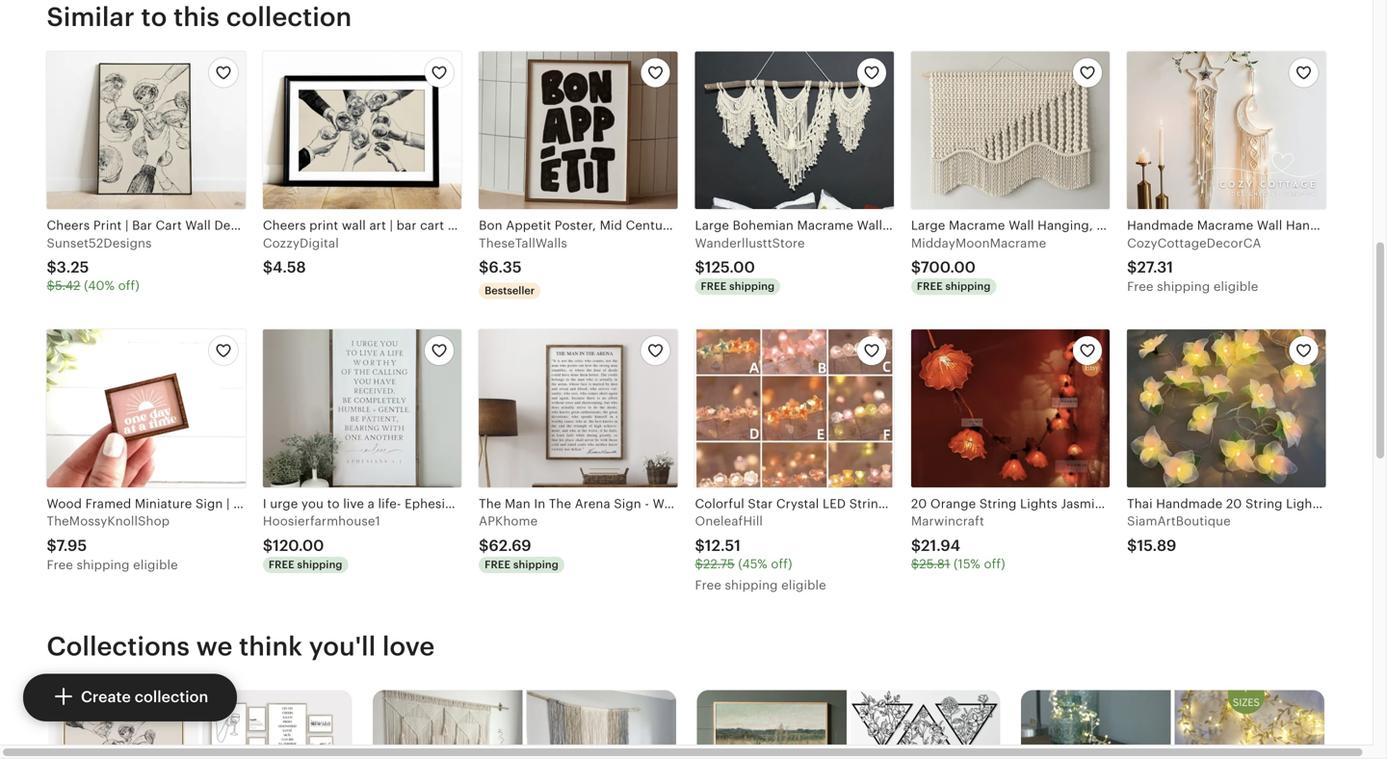 Task type: locate. For each thing, give the bounding box(es) containing it.
shipping down (45%
[[725, 578, 778, 593]]

collection inside button
[[135, 689, 208, 706]]

shipping down 700.00
[[946, 280, 991, 292]]

collection right "this"
[[226, 2, 352, 32]]

$ left (40%
[[47, 278, 55, 293]]

1 horizontal spatial free
[[695, 578, 721, 593]]

large bohemian macrame wall hanging headboard home decor image
[[695, 51, 894, 209]]

$ down hoosierfarmhouse1
[[263, 537, 273, 554]]

$ for 120.00
[[263, 537, 273, 554]]

apkhome $ 62.69 free shipping
[[479, 514, 559, 571]]

eligible
[[1214, 279, 1259, 294], [133, 558, 178, 572], [781, 578, 826, 593]]

0 vertical spatial free
[[1127, 279, 1154, 294]]

collections
[[47, 631, 190, 661]]

3.25
[[57, 259, 89, 276]]

marwincraft
[[911, 514, 984, 529]]

eligible inside cozycottagedecorca $ 27.31 free shipping eligible
[[1214, 279, 1259, 294]]

$ inside cozycottagedecorca $ 27.31 free shipping eligible
[[1127, 259, 1137, 276]]

shipping down 62.69
[[513, 559, 559, 571]]

$ down cozzydigital
[[263, 259, 273, 276]]

free inside themossyknollshop $ 7.95 free shipping eligible
[[47, 558, 73, 572]]

$ inside 'middaymoonmacrame $ 700.00 free shipping'
[[911, 259, 921, 276]]

we
[[196, 631, 233, 661]]

0 vertical spatial collection
[[226, 2, 352, 32]]

free inside large bohemian macrame wall hanging headboard home decor wanderllusttstore $ 125.00 free shipping
[[701, 280, 727, 292]]

$
[[47, 259, 57, 276], [263, 259, 273, 276], [479, 259, 489, 276], [695, 259, 705, 276], [911, 259, 921, 276], [1127, 259, 1137, 276], [47, 278, 55, 293], [47, 537, 56, 554], [263, 537, 273, 554], [479, 537, 489, 554], [695, 537, 705, 554], [911, 537, 921, 554], [1127, 537, 1137, 554], [695, 557, 703, 571], [911, 557, 919, 571]]

2 horizontal spatial off)
[[984, 557, 1006, 571]]

bon appetit poster, mid century typography print, french quote poster, black and white kitchen wall art, maximalist kitchen print, printable image
[[479, 51, 678, 209]]

$ inside cozzydigital $ 4.58
[[263, 259, 273, 276]]

collection
[[226, 2, 352, 32], [135, 689, 208, 706]]

decor
[[1052, 218, 1089, 233]]

off) right (40%
[[118, 278, 140, 293]]

$ down themossyknollshop
[[47, 537, 56, 554]]

$ up "25.81"
[[911, 537, 921, 554]]

2 vertical spatial eligible
[[781, 578, 826, 593]]

cheers print wall art | bar cart wall decor | cheers sign | bar cart accessories | bar cart art | home decor| digital instant download image
[[263, 51, 462, 209]]

2 horizontal spatial eligible
[[1214, 279, 1259, 294]]

$ down large
[[695, 259, 705, 276]]

(45%
[[738, 557, 768, 571]]

free inside hoosierfarmhouse1 $ 120.00 free shipping
[[269, 559, 295, 571]]

free inside 'middaymoonmacrame $ 700.00 free shipping'
[[917, 280, 943, 292]]

free
[[701, 280, 727, 292], [917, 280, 943, 292], [269, 559, 295, 571], [485, 559, 511, 571]]

shipping inside cozycottagedecorca $ 27.31 free shipping eligible
[[1157, 279, 1210, 294]]

this
[[174, 2, 220, 32]]

shipping inside hoosierfarmhouse1 $ 120.00 free shipping
[[297, 559, 343, 571]]

$ inside "apkhome $ 62.69 free shipping"
[[479, 537, 489, 554]]

bar cart decor | set of 10 printables | bar art | bar prints | cocktail art | bar cart art | bar wall art | cheers sign | digital download image
[[202, 690, 352, 759]]

crystal cluster - battery or plug in operated fairy light string image
[[1021, 690, 1171, 759]]

shipping
[[1157, 279, 1210, 294], [729, 280, 775, 292], [946, 280, 991, 292], [77, 558, 130, 572], [297, 559, 343, 571], [513, 559, 559, 571], [725, 578, 778, 593]]

0 horizontal spatial collection
[[135, 689, 208, 706]]

$ up bestseller
[[479, 259, 489, 276]]

free inside oneleafhill $ 12.51 $ 22.75 (45% off) free shipping eligible
[[695, 578, 721, 593]]

shipping down 7.95 at the left bottom of the page
[[77, 558, 130, 572]]

$ for 62.69
[[479, 537, 489, 554]]

2 horizontal spatial free
[[1127, 279, 1154, 294]]

2 vertical spatial free
[[695, 578, 721, 593]]

$ down "siamartboutique"
[[1127, 537, 1137, 554]]

off) inside oneleafhill $ 12.51 $ 22.75 (45% off) free shipping eligible
[[771, 557, 793, 571]]

$ inside thesetallwalls $ 6.35 bestseller
[[479, 259, 489, 276]]

siamartboutique
[[1127, 514, 1231, 529]]

0 vertical spatial eligible
[[1214, 279, 1259, 294]]

create collection button
[[23, 674, 237, 722]]

free down 22.75 at the bottom
[[695, 578, 721, 593]]

wall
[[857, 218, 883, 233]]

off) right (45%
[[771, 557, 793, 571]]

free down 700.00
[[917, 280, 943, 292]]

shipping down 27.31
[[1157, 279, 1210, 294]]

0 horizontal spatial eligible
[[133, 558, 178, 572]]

off) inside sunset52designs $ 3.25 $ 5.42 (40% off)
[[118, 278, 140, 293]]

free down 27.31
[[1127, 279, 1154, 294]]

20 orange string lights jasmine flower fairy lights bedroom home decor living room wall hanging light wedding decor dorm lights battery plug image
[[911, 330, 1110, 488]]

free
[[1127, 279, 1154, 294], [47, 558, 73, 572], [695, 578, 721, 593]]

free down the 120.00
[[269, 559, 295, 571]]

$ down apkhome
[[479, 537, 489, 554]]

handmade macrame wall hangings, boho macrame wall decor, boho home decor, farmhouse decor, wall art decoration, housewarming gift, natural image
[[1127, 51, 1326, 209]]

free for 27.31
[[1127, 279, 1154, 294]]

1 horizontal spatial eligible
[[781, 578, 826, 593]]

1 vertical spatial free
[[47, 558, 73, 572]]

$ inside themossyknollshop $ 7.95 free shipping eligible
[[47, 537, 56, 554]]

shipping inside themossyknollshop $ 7.95 free shipping eligible
[[77, 558, 130, 572]]

1 horizontal spatial collection
[[226, 2, 352, 32]]

1 vertical spatial collection
[[135, 689, 208, 706]]

off)
[[118, 278, 140, 293], [771, 557, 793, 571], [984, 557, 1006, 571]]

free inside "apkhome $ 62.69 free shipping"
[[485, 559, 511, 571]]

$ up 22.75 at the bottom
[[695, 537, 705, 554]]

large macrame wall hanging, modern fiber art tapestry, asymmetrical rope wall art, xl wide wall decor, woven artwork, textile headboard image
[[911, 51, 1110, 209]]

shipping down the 120.00
[[297, 559, 343, 571]]

0 horizontal spatial off)
[[118, 278, 140, 293]]

colorful star crystal led string lights, fairy lights, christmas, and summer decoration, gifts, flower decoration lights  - 2m 20 lights image
[[695, 330, 894, 488]]

(40%
[[84, 278, 115, 293]]

shipping inside 'middaymoonmacrame $ 700.00 free shipping'
[[946, 280, 991, 292]]

headboard
[[941, 218, 1009, 233]]

$ down cozycottagedecorca
[[1127, 259, 1137, 276]]

700.00
[[921, 259, 976, 276]]

the man in the arena sign - wood framed sign - farm house wall decor -  #phs41 image
[[479, 330, 678, 488]]

shipping down 125.00
[[729, 280, 775, 292]]

1 vertical spatial eligible
[[133, 558, 178, 572]]

$ for 3.25
[[47, 259, 57, 276]]

1 horizontal spatial off)
[[771, 557, 793, 571]]

$ for 27.31
[[1127, 259, 1137, 276]]

macrame headboard, wall art decoration, large wall hanging, bohemian home decor tapestry, image
[[373, 690, 522, 759]]

$ inside siamartboutique $ 15.89
[[1127, 537, 1137, 554]]

hoosierfarmhouse1 $ 120.00 free shipping
[[263, 514, 381, 571]]

$ down the hanging
[[911, 259, 921, 276]]

$ for 6.35
[[479, 259, 489, 276]]

free inside cozycottagedecorca $ 27.31 free shipping eligible
[[1127, 279, 1154, 294]]

25.81
[[919, 557, 950, 571]]

off) inside marwincraft $ 21.94 $ 25.81 (15% off)
[[984, 557, 1006, 571]]

$ inside hoosierfarmhouse1 $ 120.00 free shipping
[[263, 537, 273, 554]]

eligible inside themossyknollshop $ 7.95 free shipping eligible
[[133, 558, 178, 572]]

free down 7.95 at the left bottom of the page
[[47, 558, 73, 572]]

flower wall decor set of 3, metal flowers wall hanging art, minimalist boho home decor, floral living room wall decor, gift for housewarming image
[[850, 690, 1000, 759]]

free down 125.00
[[701, 280, 727, 292]]

$ up 5.42
[[47, 259, 57, 276]]

off) right (15% on the bottom of page
[[984, 557, 1006, 571]]

bohemian
[[733, 218, 794, 233]]

shipping inside "apkhome $ 62.69 free shipping"
[[513, 559, 559, 571]]

sunset52designs $ 3.25 $ 5.42 (40% off)
[[47, 236, 152, 293]]

21.94
[[921, 537, 960, 554]]

hanging
[[886, 218, 938, 233]]

shipping inside large bohemian macrame wall hanging headboard home decor wanderllusttstore $ 125.00 free shipping
[[729, 280, 775, 292]]

free down 62.69
[[485, 559, 511, 571]]

cozzydigital $ 4.58
[[263, 236, 339, 276]]

0 horizontal spatial free
[[47, 558, 73, 572]]

extra large neutral wall hanging / tapestry image
[[526, 690, 676, 759]]

collection right create
[[135, 689, 208, 706]]

themossyknollshop $ 7.95 free shipping eligible
[[47, 514, 178, 572]]

collections we think you'll love
[[47, 631, 435, 661]]

i urge you to live a life- ephesians- large sign- large farmhouse sign- bible verse wall decor image
[[263, 330, 462, 488]]



Task type: describe. For each thing, give the bounding box(es) containing it.
off) for 3.25
[[118, 278, 140, 293]]

$ for 7.95
[[47, 537, 56, 554]]

$ for 15.89
[[1127, 537, 1137, 554]]

oneleafhill
[[695, 514, 763, 529]]

120.00
[[273, 537, 324, 554]]

large bohemian macrame wall hanging headboard home decor wanderllusttstore $ 125.00 free shipping
[[695, 218, 1089, 292]]

62.69
[[489, 537, 532, 554]]

off) for 21.94
[[984, 557, 1006, 571]]

themossyknollshop
[[47, 514, 170, 529]]

shipping inside oneleafhill $ 12.51 $ 22.75 (45% off) free shipping eligible
[[725, 578, 778, 593]]

thesetallwalls
[[479, 236, 567, 250]]

27.31
[[1137, 259, 1174, 276]]

cozycottagedecorca
[[1127, 236, 1261, 250]]

marwincraft $ 21.94 $ 25.81 (15% off)
[[911, 514, 1006, 571]]

(15%
[[954, 557, 981, 571]]

free for 7.95
[[47, 558, 73, 572]]

125.00
[[705, 259, 755, 276]]

siamartboutique $ 15.89
[[1127, 514, 1231, 554]]

sunset52designs
[[47, 236, 152, 250]]

cozycottagedecorca $ 27.31 free shipping eligible
[[1127, 236, 1261, 294]]

$ left (15% on the bottom of page
[[911, 557, 919, 571]]

eligible inside oneleafhill $ 12.51 $ 22.75 (45% off) free shipping eligible
[[781, 578, 826, 593]]

$ inside large bohemian macrame wall hanging headboard home decor wanderllusttstore $ 125.00 free shipping
[[695, 259, 705, 276]]

wanderllusttstore
[[695, 236, 805, 250]]

shipping for 27.31
[[1157, 279, 1210, 294]]

$ for 12.51
[[695, 537, 705, 554]]

create
[[81, 689, 131, 706]]

thesetallwalls $ 6.35 bestseller
[[479, 236, 567, 297]]

cheers print | bar cart wall decor | cheers print | cheers poster | bar cart accesories | bar cart art | cheers printable wall art image
[[47, 51, 246, 209]]

macrame
[[797, 218, 854, 233]]

vintage wildflower field wall art | field of flowers art | botanical wildflower art | 167 image
[[697, 690, 847, 759]]

to
[[141, 2, 167, 32]]

middaymoonmacrame $ 700.00 free shipping
[[911, 236, 1046, 292]]

gold leaf fairy lights - christmas table decor - pre lit garland string lights - festive holiday home decorations - christmas room decor image
[[1175, 690, 1324, 759]]

hoosierfarmhouse1
[[263, 514, 381, 529]]

4.58
[[273, 259, 306, 276]]

oneleafhill $ 12.51 $ 22.75 (45% off) free shipping eligible
[[695, 514, 826, 593]]

shipping for 700.00
[[946, 280, 991, 292]]

cheers print | bar cart wall decor | cheers sign | cheers printable wall art | bar cart accessories | bar cart art | digital download image
[[48, 690, 198, 759]]

$ down oneleafhill
[[695, 557, 703, 571]]

$ for 700.00
[[911, 259, 921, 276]]

eligible for 27.31
[[1214, 279, 1259, 294]]

large
[[695, 218, 729, 233]]

home
[[1012, 218, 1049, 233]]

bestseller
[[485, 285, 535, 297]]

apkhome
[[479, 514, 538, 529]]

22.75
[[703, 557, 735, 571]]

15.89
[[1137, 537, 1177, 554]]

off) for 12.51
[[771, 557, 793, 571]]

free for 700.00
[[917, 280, 943, 292]]

5.42
[[55, 278, 80, 293]]

$ for 21.94
[[911, 537, 921, 554]]

similar to this collection
[[47, 2, 352, 32]]

thai handmade 20 string lights flower orchid fairy lights for bedroom home decor wall hanging lights wedding decor dorm lights vintage decor image
[[1127, 330, 1326, 488]]

wood framed miniature sign | farmhouse type | tiered tray décor | handmade in u.s.a. - one day at a time image
[[47, 330, 246, 488]]

free for 120.00
[[269, 559, 295, 571]]

$ for 4.58
[[263, 259, 273, 276]]

shipping for 7.95
[[77, 558, 130, 572]]

12.51
[[705, 537, 741, 554]]

middaymoonmacrame
[[911, 236, 1046, 250]]

shipping for 62.69
[[513, 559, 559, 571]]

cozzydigital
[[263, 236, 339, 250]]

free for 62.69
[[485, 559, 511, 571]]

shipping for 120.00
[[297, 559, 343, 571]]

you'll
[[309, 631, 376, 661]]

think
[[239, 631, 303, 661]]

similar
[[47, 2, 135, 32]]

create collection
[[81, 689, 208, 706]]

love
[[382, 631, 435, 661]]

6.35
[[489, 259, 522, 276]]

7.95
[[56, 537, 87, 554]]

eligible for 7.95
[[133, 558, 178, 572]]



Task type: vqa. For each thing, say whether or not it's contained in the screenshot.
3.25
yes



